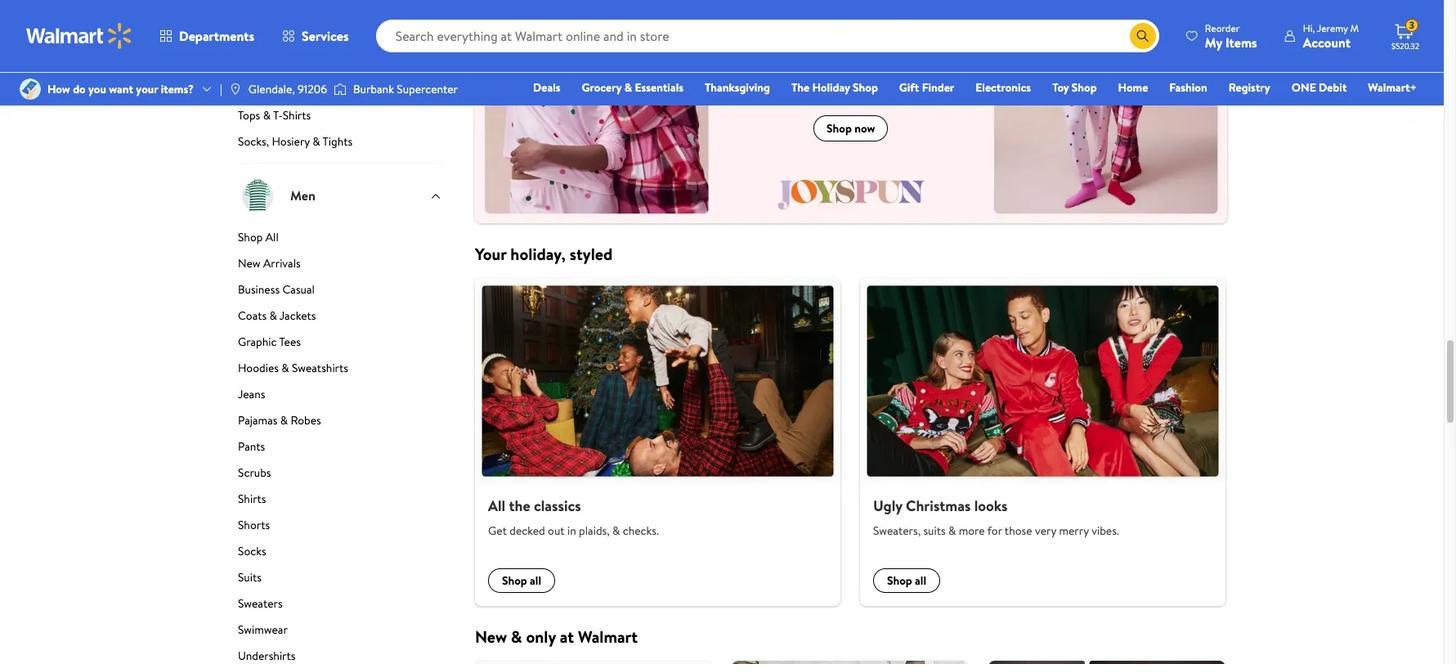 Task type: describe. For each thing, give the bounding box(es) containing it.
1 horizontal spatial hoodies
[[308, 54, 348, 71]]

new for new arrivals
[[238, 255, 261, 271]]

deals link
[[526, 79, 568, 97]]

services
[[302, 27, 349, 45]]

cozy
[[810, 66, 835, 84]]

scrubs
[[238, 464, 271, 481]]

business casual link
[[238, 281, 442, 304]]

you
[[88, 81, 106, 97]]

new for new & only at walmart
[[475, 625, 507, 647]]

all inside all the classics get decked out in plaids, & checks.
[[488, 496, 506, 516]]

shop left on
[[853, 79, 878, 96]]

electronics link
[[969, 79, 1039, 97]]

suits link
[[238, 569, 442, 592]]

the holiday shop
[[792, 79, 878, 96]]

list.
[[842, 84, 861, 102]]

& for coats
[[270, 307, 277, 324]]

undershirts
[[238, 647, 296, 664]]

burbank supercenter
[[353, 81, 458, 97]]

out
[[548, 522, 565, 539]]

t-
[[273, 107, 283, 123]]

give
[[785, 34, 823, 61]]

scrubs link
[[238, 464, 442, 487]]

& for pajamas
[[280, 412, 288, 428]]

& for sweatshirts
[[297, 54, 305, 71]]

grocery & essentials
[[582, 79, 684, 96]]

jeans
[[238, 386, 265, 402]]

toy
[[1053, 79, 1069, 96]]

walmart+
[[1369, 79, 1417, 96]]

shop now link
[[814, 115, 889, 142]]

the holiday shop link
[[784, 79, 886, 97]]

swimwear link
[[238, 621, 442, 644]]

 image for glendale, 91206
[[229, 83, 242, 96]]

one debit link
[[1285, 79, 1355, 97]]

very
[[1035, 522, 1057, 539]]

departments
[[179, 27, 254, 45]]

swimsuits link
[[238, 81, 442, 104]]

plaids,
[[579, 522, 610, 539]]

departments button
[[146, 16, 268, 56]]

shop inside ugly christmas looks list item
[[887, 572, 913, 588]]

merry
[[1059, 522, 1089, 539]]

services button
[[268, 16, 363, 56]]

supercenter
[[397, 81, 458, 97]]

pants
[[238, 438, 265, 454]]

walmart inside 'only at walmart give good feels these super-cozy sets are on everyone's list.'
[[850, 18, 897, 36]]

& for new
[[511, 625, 522, 647]]

for
[[988, 522, 1002, 539]]

in
[[568, 522, 576, 539]]

all for christmas
[[915, 572, 927, 588]]

checks.
[[623, 522, 659, 539]]

socks, hosiery & tights link
[[238, 133, 442, 162]]

only at walmart give good feels these super-cozy sets are on everyone's list.
[[739, 18, 964, 102]]

tops
[[238, 107, 260, 123]]

only
[[805, 18, 832, 36]]

pants link
[[238, 438, 442, 461]]

tees
[[279, 333, 301, 350]]

3
[[1410, 18, 1415, 32]]

shirts link
[[238, 490, 442, 513]]

sweatshirts inside hoodies & sweatshirts link
[[292, 359, 348, 376]]

glendale, 91206
[[249, 81, 327, 97]]

graphic tees link
[[238, 333, 442, 356]]

swimsuits
[[238, 81, 286, 97]]

business casual
[[238, 281, 315, 297]]

0 horizontal spatial shirts
[[238, 490, 266, 507]]

decked
[[510, 522, 545, 539]]

hoodies & sweatshirts link
[[238, 359, 442, 382]]

tights
[[323, 133, 353, 149]]

shop all
[[238, 229, 279, 245]]

1 vertical spatial walmart
[[578, 625, 638, 647]]

sets
[[839, 66, 861, 84]]

how do you want your items?
[[47, 81, 194, 97]]

looks
[[975, 496, 1008, 516]]

0 horizontal spatial at
[[560, 625, 574, 647]]

Search search field
[[376, 20, 1160, 52]]

toy shop
[[1053, 79, 1097, 96]]

all the classics list item
[[465, 278, 851, 606]]

ugly christmas looks list item
[[851, 278, 1236, 606]]

& for tops
[[263, 107, 271, 123]]

walmart+ link
[[1361, 79, 1425, 97]]

& for grocery
[[625, 79, 632, 96]]

more
[[959, 522, 985, 539]]

items?
[[161, 81, 194, 97]]

registry link
[[1222, 79, 1278, 97]]

0 vertical spatial shirts
[[283, 107, 311, 123]]

socks, hosiery & tights
[[238, 133, 353, 149]]

men button
[[238, 162, 442, 229]]

hi, jeremy m account
[[1303, 21, 1359, 51]]

socks link
[[238, 543, 442, 566]]

shop right toy
[[1072, 79, 1097, 96]]

everyone's
[[903, 66, 964, 84]]

shop inside all the classics list item
[[502, 572, 527, 588]]

the
[[792, 79, 810, 96]]

undershirts link
[[238, 647, 442, 664]]

one
[[1292, 79, 1317, 96]]

suits
[[238, 569, 262, 585]]

$520.32
[[1392, 40, 1420, 52]]

burbank
[[353, 81, 394, 97]]



Task type: locate. For each thing, give the bounding box(es) containing it.
graphic tees
[[238, 333, 301, 350]]

coats & jackets
[[238, 307, 316, 324]]

1 horizontal spatial  image
[[334, 81, 347, 97]]

walmart up are
[[850, 18, 897, 36]]

casual
[[283, 281, 315, 297]]

0 horizontal spatial shop all
[[502, 572, 541, 588]]

classics
[[534, 496, 581, 516]]

shop up new arrivals
[[238, 229, 263, 245]]

0 vertical spatial list
[[465, 278, 1236, 606]]

get
[[488, 522, 507, 539]]

sweatshirts & hoodies link
[[238, 54, 442, 77]]

are
[[864, 66, 882, 84]]

glendale,
[[249, 81, 295, 97]]

1 vertical spatial all
[[488, 496, 506, 516]]

shop all down sweaters,
[[887, 572, 927, 588]]

arrivals
[[263, 255, 301, 271]]

walmart image
[[26, 23, 132, 49]]

all up new arrivals
[[266, 229, 279, 245]]

suits
[[924, 522, 946, 539]]

list
[[465, 278, 1236, 606], [465, 660, 1236, 664]]

grocery & essentials link
[[575, 79, 691, 97]]

shorts
[[238, 517, 270, 533]]

 image right '|'
[[229, 83, 242, 96]]

1 vertical spatial sweaters link
[[238, 595, 442, 618]]

toy shop link
[[1045, 79, 1105, 97]]

0 vertical spatial sweaters link
[[238, 28, 442, 51]]

sweatshirts up swimsuits
[[238, 54, 294, 71]]

good
[[828, 34, 872, 61]]

91206
[[298, 81, 327, 97]]

1 horizontal spatial shirts
[[283, 107, 311, 123]]

thanksgiving link
[[698, 79, 778, 97]]

new arrivals
[[238, 255, 301, 271]]

sweatshirts inside sweatshirts & hoodies link
[[238, 54, 294, 71]]

1 horizontal spatial all
[[915, 572, 927, 588]]

& down tees
[[282, 359, 289, 376]]

shop all
[[502, 572, 541, 588], [887, 572, 927, 588]]

walmart right only
[[578, 625, 638, 647]]

& for hoodies
[[282, 359, 289, 376]]

1 vertical spatial shirts
[[238, 490, 266, 507]]

0 horizontal spatial all
[[530, 572, 541, 588]]

& left only
[[511, 625, 522, 647]]

1 vertical spatial hoodies
[[238, 359, 279, 376]]

jeremy
[[1317, 21, 1348, 35]]

1 vertical spatial sweaters
[[238, 595, 283, 611]]

new left only
[[475, 625, 507, 647]]

0 horizontal spatial all
[[266, 229, 279, 245]]

sweaters link down suits link
[[238, 595, 442, 618]]

1 horizontal spatial shop all
[[887, 572, 927, 588]]

new down the shop all
[[238, 255, 261, 271]]

shop all down decked
[[502, 572, 541, 588]]

0 vertical spatial sweatshirts
[[238, 54, 294, 71]]

1 list item from the left
[[465, 660, 722, 664]]

reorder
[[1205, 21, 1240, 35]]

shop down sweaters,
[[887, 572, 913, 588]]

& left tights
[[313, 133, 320, 149]]

all inside list item
[[530, 572, 541, 588]]

1 horizontal spatial walmart
[[850, 18, 897, 36]]

hi,
[[1303, 21, 1315, 35]]

1 vertical spatial at
[[560, 625, 574, 647]]

vibes.
[[1092, 522, 1119, 539]]

sweaters for 2nd sweaters link
[[238, 595, 283, 611]]

list item
[[465, 660, 722, 664], [722, 660, 979, 664], [979, 660, 1236, 664]]

finder
[[922, 79, 955, 96]]

0 vertical spatial hoodies
[[308, 54, 348, 71]]

essentials
[[635, 79, 684, 96]]

pajamas & robes
[[238, 412, 321, 428]]

& right plaids,
[[613, 522, 620, 539]]

0 horizontal spatial hoodies
[[238, 359, 279, 376]]

 image down sweatshirts & hoodies link
[[334, 81, 347, 97]]

all down decked
[[530, 572, 541, 588]]

shop all for christmas
[[887, 572, 927, 588]]

3 $520.32
[[1392, 18, 1420, 52]]

 image
[[334, 81, 347, 97], [229, 83, 242, 96]]

super-
[[775, 66, 810, 84]]

now
[[855, 120, 875, 137]]

0 vertical spatial sweaters
[[238, 28, 283, 45]]

& up '91206'
[[297, 54, 305, 71]]

business
[[238, 281, 280, 297]]

those
[[1005, 522, 1033, 539]]

Walmart Site-Wide search field
[[376, 20, 1160, 52]]

shirts
[[283, 107, 311, 123], [238, 490, 266, 507]]

1 all from the left
[[530, 572, 541, 588]]

all inside the shop all link
[[266, 229, 279, 245]]

search icon image
[[1137, 29, 1150, 43]]

sweaters up swimwear
[[238, 595, 283, 611]]

sweaters for first sweaters link from the top of the page
[[238, 28, 283, 45]]

sweatshirts
[[238, 54, 294, 71], [292, 359, 348, 376]]

1 sweaters link from the top
[[238, 28, 442, 51]]

list for new & only at walmart
[[465, 660, 1236, 664]]

new
[[238, 255, 261, 271], [475, 625, 507, 647]]

all
[[266, 229, 279, 245], [488, 496, 506, 516]]

2 sweaters from the top
[[238, 595, 283, 611]]

graphic
[[238, 333, 277, 350]]

1 shop all from the left
[[502, 572, 541, 588]]

0 horizontal spatial new
[[238, 255, 261, 271]]

hosiery
[[272, 133, 310, 149]]

hoodies down graphic
[[238, 359, 279, 376]]

sweaters,
[[873, 522, 921, 539]]

& inside all the classics get decked out in plaids, & checks.
[[613, 522, 620, 539]]

all for the
[[530, 572, 541, 588]]

gift finder
[[900, 79, 955, 96]]

socks
[[238, 543, 266, 559]]

1 horizontal spatial at
[[835, 18, 847, 36]]

0 vertical spatial all
[[266, 229, 279, 245]]

0 vertical spatial new
[[238, 255, 261, 271]]

robes
[[291, 412, 321, 428]]

sweaters link up sweatshirts & hoodies link
[[238, 28, 442, 51]]

1 vertical spatial sweatshirts
[[292, 359, 348, 376]]

|
[[220, 81, 222, 97]]

gift finder link
[[892, 79, 962, 97]]

& right grocery
[[625, 79, 632, 96]]

all inside ugly christmas looks list item
[[915, 572, 927, 588]]

jackets
[[280, 307, 316, 324]]

sweatshirts down the graphic tees link
[[292, 359, 348, 376]]

0 horizontal spatial walmart
[[578, 625, 638, 647]]

hoodies down services
[[308, 54, 348, 71]]

shop all inside all the classics list item
[[502, 572, 541, 588]]

home
[[1118, 79, 1149, 96]]

1 list from the top
[[465, 278, 1236, 606]]

gift
[[900, 79, 920, 96]]

ugly
[[873, 496, 903, 516]]

sweatshirts & hoodies
[[238, 54, 348, 71]]

swimwear
[[238, 621, 288, 638]]

0 vertical spatial at
[[835, 18, 847, 36]]

0 horizontal spatial  image
[[229, 83, 242, 96]]

ugly christmas looks sweaters, suits & more for those very merry vibes.
[[873, 496, 1119, 539]]

shop all inside ugly christmas looks list item
[[887, 572, 927, 588]]

all down suits
[[915, 572, 927, 588]]

1 vertical spatial new
[[475, 625, 507, 647]]

christmas
[[906, 496, 971, 516]]

home link
[[1111, 79, 1156, 97]]

 image
[[20, 79, 41, 100]]

deals
[[533, 79, 561, 96]]

sweaters up the sweatshirts & hoodies
[[238, 28, 283, 45]]

all the classics get decked out in plaids, & checks.
[[488, 496, 659, 539]]

2 list from the top
[[465, 660, 1236, 664]]

at inside 'only at walmart give good feels these super-cozy sets are on everyone's list.'
[[835, 18, 847, 36]]

list containing all the classics
[[465, 278, 1236, 606]]

all left the
[[488, 496, 506, 516]]

hoodies
[[308, 54, 348, 71], [238, 359, 279, 376]]

2 shop all from the left
[[887, 572, 927, 588]]

shirts up shorts
[[238, 490, 266, 507]]

pajamas & robes link
[[238, 412, 442, 435]]

 image for burbank supercenter
[[334, 81, 347, 97]]

2 list item from the left
[[722, 660, 979, 664]]

& left robes
[[280, 412, 288, 428]]

jeans link
[[238, 386, 442, 409]]

socks,
[[238, 133, 269, 149]]

styled
[[570, 243, 613, 265]]

1 sweaters from the top
[[238, 28, 283, 45]]

& inside ugly christmas looks sweaters, suits & more for those very merry vibes.
[[949, 522, 956, 539]]

sweaters link
[[238, 28, 442, 51], [238, 595, 442, 618]]

all
[[530, 572, 541, 588], [915, 572, 927, 588]]

on
[[885, 66, 900, 84]]

1 horizontal spatial new
[[475, 625, 507, 647]]

0 vertical spatial walmart
[[850, 18, 897, 36]]

& right coats in the left top of the page
[[270, 307, 277, 324]]

shop down decked
[[502, 572, 527, 588]]

& left t- at the top of the page
[[263, 107, 271, 123]]

shop left now
[[827, 120, 852, 137]]

new arrivals link
[[238, 255, 442, 278]]

tops & t-shirts
[[238, 107, 311, 123]]

debit
[[1319, 79, 1347, 96]]

1 vertical spatial list
[[465, 660, 1236, 664]]

shirts up socks, hosiery & tights
[[283, 107, 311, 123]]

only
[[526, 625, 556, 647]]

list for your holiday, styled
[[465, 278, 1236, 606]]

fashion
[[1170, 79, 1208, 96]]

2 sweaters link from the top
[[238, 595, 442, 618]]

new & only at walmart
[[475, 625, 638, 647]]

pajamas
[[238, 412, 278, 428]]

1 horizontal spatial all
[[488, 496, 506, 516]]

feels
[[876, 34, 917, 61]]

shop all for the
[[502, 572, 541, 588]]

shorts link
[[238, 517, 442, 539]]

registry
[[1229, 79, 1271, 96]]

hoodies & sweatshirts
[[238, 359, 348, 376]]

2 all from the left
[[915, 572, 927, 588]]

shop
[[853, 79, 878, 96], [1072, 79, 1097, 96], [827, 120, 852, 137], [238, 229, 263, 245], [502, 572, 527, 588], [887, 572, 913, 588]]

& right suits
[[949, 522, 956, 539]]

3 list item from the left
[[979, 660, 1236, 664]]



Task type: vqa. For each thing, say whether or not it's contained in the screenshot.
Shop within the Ugly Christmas looks list item
yes



